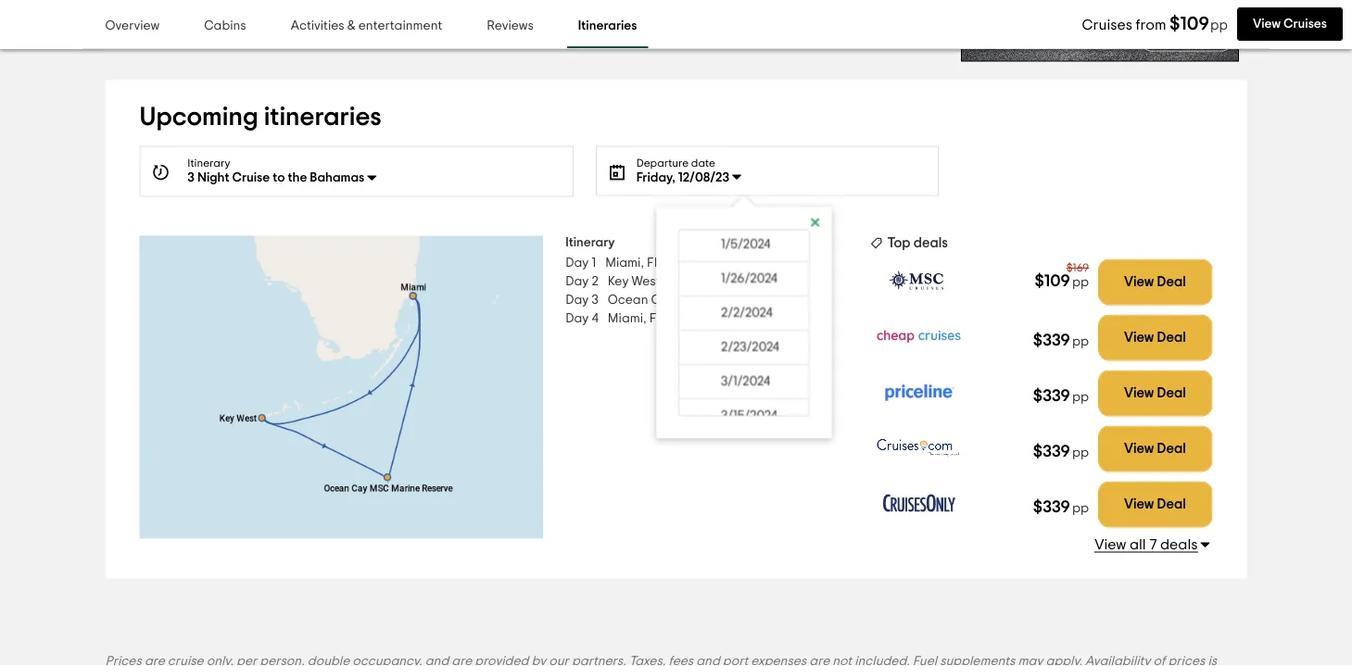 Task type: describe. For each thing, give the bounding box(es) containing it.
bahamas
[[310, 171, 365, 184]]

4 $339 pp from the top
[[1034, 499, 1089, 516]]

2 day​​ from the top
[[566, 275, 589, 288]]

2
[[592, 275, 599, 288]]

3 for 3
[[516, 15, 523, 28]]

itinerary day​​ 1 miami, florida, united states day​​ 2 key west, florida, united states day​​ 3 ocean cay msc marine reserve day​​ 4 miami, florida, united states
[[566, 236, 801, 325]]

upcoming
[[140, 104, 258, 130]]

west,
[[632, 275, 664, 288]]

$169
[[1067, 263, 1089, 274]]

&
[[347, 20, 356, 33]]

4 deal from the top
[[1158, 442, 1186, 456]]

key west, florida, united states link
[[608, 272, 795, 291]]

all
[[1130, 537, 1146, 552]]

from
[[1136, 18, 1167, 32]]

2 cruises from the left
[[1284, 18, 1328, 31]]

3 link
[[501, 3, 538, 40]]

3 $339 pp from the top
[[1034, 443, 1089, 460]]

departure date friday, 12/08/23
[[637, 158, 730, 184]]

3 inside itinerary day​​ 1 miami, florida, united states day​​ 2 key west, florida, united states day​​ 3 ocean cay msc marine reserve day​​ 4 miami, florida, united states
[[592, 294, 599, 307]]

1 horizontal spatial deals
[[1161, 537, 1198, 552]]

ocean
[[608, 294, 648, 307]]

2 view deal from the top
[[1125, 331, 1186, 345]]

0 vertical spatial united
[[696, 257, 735, 270]]

overview link
[[94, 6, 171, 48]]

itineraries
[[578, 20, 637, 33]]

2 deal from the top
[[1158, 331, 1186, 345]]

0 vertical spatial miami,
[[606, 257, 644, 270]]

1 inside itinerary day​​ 1 miami, florida, united states day​​ 2 key west, florida, united states day​​ 3 ocean cay msc marine reserve day​​ 4 miami, florida, united states
[[592, 257, 596, 270]]

miami, florida, united states link for 4
[[608, 309, 778, 328]]

cay
[[651, 294, 676, 307]]

4 $339 from the top
[[1034, 499, 1071, 516]]

3 view deal from the top
[[1125, 387, 1186, 401]]

2/23/2024
[[722, 341, 780, 354]]

1 day​​ from the top
[[566, 257, 589, 270]]

departure
[[637, 158, 689, 169]]

3 for 3 night cruise to the bahamas
[[188, 171, 195, 184]]

1 $339 pp from the top
[[1034, 332, 1089, 349]]

1 $339 from the top
[[1034, 332, 1071, 349]]

friday,
[[637, 171, 676, 184]]

reserve
[[754, 294, 801, 307]]

4 day​​ from the top
[[566, 312, 589, 325]]

itinerary for itinerary
[[188, 158, 230, 169]]

pp inside the cruises from $109 pp
[[1211, 19, 1228, 32]]

2 vertical spatial florida,
[[650, 312, 696, 325]]

1 deal from the top
[[1158, 276, 1186, 289]]

1 vertical spatial florida,
[[667, 275, 713, 288]]

3 day​​ from the top
[[566, 294, 589, 307]]

2 vertical spatial united
[[698, 312, 737, 325]]

view cruises
[[1253, 18, 1328, 31]]

6
[[626, 15, 634, 28]]

1 vertical spatial united
[[715, 275, 754, 288]]

the
[[288, 171, 307, 184]]

3/15/2024
[[722, 410, 778, 422]]

4 view deal from the top
[[1125, 442, 1186, 456]]



Task type: locate. For each thing, give the bounding box(es) containing it.
2 $339 pp from the top
[[1034, 388, 1089, 404]]

1/5/2024
[[722, 238, 771, 251]]

united up key west, florida, united states 'link'
[[696, 257, 735, 270]]

3
[[516, 15, 523, 28], [188, 171, 195, 184], [592, 294, 599, 307]]

date
[[691, 158, 716, 169]]

1
[[443, 15, 447, 28], [592, 257, 596, 270]]

1 cruises from the left
[[1082, 18, 1133, 32]]

miami, florida, united states link
[[606, 254, 776, 272], [608, 309, 778, 328]]

0 vertical spatial $109
[[1170, 15, 1210, 33]]

5 deal from the top
[[1158, 498, 1186, 512]]

pp inside $169 $109 pp
[[1073, 276, 1089, 289]]

deals right top
[[914, 236, 948, 250]]

itinerary up 2 on the top left of the page
[[566, 236, 615, 249]]

1 vertical spatial $109
[[1035, 273, 1071, 289]]

4
[[592, 312, 599, 325]]

states down reserve
[[740, 312, 778, 325]]

florida, down cay
[[650, 312, 696, 325]]

itinerary
[[188, 158, 230, 169], [566, 236, 615, 249]]

overview
[[105, 20, 160, 33]]

miami, down ocean
[[608, 312, 647, 325]]

entertainment
[[359, 20, 442, 33]]

united
[[696, 257, 735, 270], [715, 275, 754, 288], [698, 312, 737, 325]]

night
[[197, 171, 229, 184]]

top
[[888, 236, 911, 250]]

deal
[[1158, 276, 1186, 289], [1158, 331, 1186, 345], [1158, 387, 1186, 401], [1158, 442, 1186, 456], [1158, 498, 1186, 512]]

1 vertical spatial itinerary
[[566, 236, 615, 249]]

1 up 2 on the top left of the page
[[592, 257, 596, 270]]

states up reserve
[[757, 275, 795, 288]]

5
[[590, 15, 597, 28]]

states
[[738, 257, 776, 270], [757, 275, 795, 288], [740, 312, 778, 325]]

12/08/23
[[678, 171, 730, 184]]

view all 7 deals
[[1095, 537, 1198, 552]]

advertisement region
[[962, 0, 1240, 62]]

0 horizontal spatial 1
[[443, 15, 447, 28]]

5 view deal from the top
[[1125, 498, 1186, 512]]

miami, florida, united states link up msc
[[606, 254, 776, 272]]

1 vertical spatial 3
[[188, 171, 195, 184]]

1 vertical spatial deals
[[1161, 537, 1198, 552]]

0 vertical spatial 1
[[443, 15, 447, 28]]

3 left night
[[188, 171, 195, 184]]

3 down 2 on the top left of the page
[[592, 294, 599, 307]]

activities & entertainment
[[291, 20, 442, 33]]

0 vertical spatial deals
[[914, 236, 948, 250]]

0 horizontal spatial deals
[[914, 236, 948, 250]]

miami, florida, united states link for 1
[[606, 254, 776, 272]]

itinerary for itinerary day​​ 1 miami, florida, united states day​​ 2 key west, florida, united states day​​ 3 ocean cay msc marine reserve day​​ 4 miami, florida, united states
[[566, 236, 615, 249]]

2 $339 from the top
[[1034, 388, 1071, 404]]

reviews link
[[476, 6, 545, 48]]

$339 pp
[[1034, 332, 1089, 349], [1034, 388, 1089, 404], [1034, 443, 1089, 460], [1034, 499, 1089, 516]]

itinerary inside itinerary day​​ 1 miami, florida, united states day​​ 2 key west, florida, united states day​​ 3 ocean cay msc marine reserve day​​ 4 miami, florida, united states
[[566, 236, 615, 249]]

$169 $109 pp
[[1035, 263, 1089, 289]]

itineraries link
[[567, 6, 649, 48]]

5 link
[[575, 3, 612, 40]]

1 horizontal spatial 1
[[592, 257, 596, 270]]

states up 1/26/2024
[[738, 257, 776, 270]]

view deal
[[1125, 276, 1186, 289], [1125, 331, 1186, 345], [1125, 387, 1186, 401], [1125, 442, 1186, 456], [1125, 498, 1186, 512]]

1 vertical spatial states
[[757, 275, 795, 288]]

0 horizontal spatial 3
[[188, 171, 195, 184]]

itineraries
[[264, 104, 382, 130]]

top deals
[[888, 236, 948, 250]]

0 vertical spatial florida,
[[647, 257, 693, 270]]

1 horizontal spatial cruises
[[1284, 18, 1328, 31]]

united up marine
[[715, 275, 754, 288]]

0 horizontal spatial itinerary
[[188, 158, 230, 169]]

united down marine
[[698, 312, 737, 325]]

to
[[273, 171, 285, 184]]

3 $339 from the top
[[1034, 443, 1071, 460]]

deals right 7
[[1161, 537, 1198, 552]]

key
[[608, 275, 629, 288]]

2 vertical spatial 3
[[592, 294, 599, 307]]

florida, up "west,"
[[647, 257, 693, 270]]

pp
[[1211, 19, 1228, 32], [1073, 276, 1089, 289], [1073, 335, 1089, 348], [1073, 390, 1089, 404], [1073, 446, 1089, 460], [1073, 502, 1089, 515]]

itinerary up night
[[188, 158, 230, 169]]

0 vertical spatial states
[[738, 257, 776, 270]]

3/1/2024
[[722, 375, 771, 388]]

marine
[[709, 294, 751, 307]]

0 vertical spatial itinerary
[[188, 158, 230, 169]]

0 horizontal spatial cruises
[[1082, 18, 1133, 32]]

miami, florida, united states link down msc
[[608, 309, 778, 328]]

florida, up msc
[[667, 275, 713, 288]]

3 night cruise to the bahamas
[[188, 171, 365, 184]]

1 horizontal spatial itinerary
[[566, 236, 615, 249]]

miami,
[[606, 257, 644, 270], [608, 312, 647, 325]]

view
[[1253, 18, 1281, 31], [1125, 276, 1155, 289], [1125, 331, 1155, 345], [1125, 387, 1155, 401], [1125, 442, 1155, 456], [1125, 498, 1155, 512], [1095, 537, 1127, 552]]

1 right entertainment
[[443, 15, 447, 28]]

msc
[[679, 294, 706, 307]]

miami, up key
[[606, 257, 644, 270]]

$109 inside $169 $109 pp
[[1035, 273, 1071, 289]]

activities & entertainment link
[[280, 6, 454, 48]]

1 horizontal spatial 3
[[516, 15, 523, 28]]

7
[[1150, 537, 1157, 552]]

$339
[[1034, 332, 1071, 349], [1034, 388, 1071, 404], [1034, 443, 1071, 460], [1034, 499, 1071, 516]]

upcoming itineraries
[[140, 104, 382, 130]]

reviews
[[487, 20, 534, 33]]

day​​
[[566, 257, 589, 270], [566, 275, 589, 288], [566, 294, 589, 307], [566, 312, 589, 325]]

1 view deal from the top
[[1125, 276, 1186, 289]]

2/2/2024
[[722, 307, 773, 320]]

1 vertical spatial miami, florida, united states link
[[608, 309, 778, 328]]

deals
[[914, 236, 948, 250], [1161, 537, 1198, 552]]

cruises from $109 pp
[[1082, 15, 1228, 33]]

florida,
[[647, 257, 693, 270], [667, 275, 713, 288], [650, 312, 696, 325]]

the map for this itinerary is not available at this time. image
[[140, 236, 543, 539]]

cruises
[[1082, 18, 1133, 32], [1284, 18, 1328, 31]]

3 left 5
[[516, 15, 523, 28]]

1/26/2024
[[722, 272, 778, 285]]

3 inside "link"
[[516, 15, 523, 28]]

1 vertical spatial 1
[[592, 257, 596, 270]]

cruises inside the cruises from $109 pp
[[1082, 18, 1133, 32]]

cruise
[[232, 171, 270, 184]]

1 horizontal spatial $109
[[1170, 15, 1210, 33]]

1 vertical spatial miami,
[[608, 312, 647, 325]]

0 vertical spatial miami, florida, united states link
[[606, 254, 776, 272]]

activities
[[291, 20, 345, 33]]

0 vertical spatial 3
[[516, 15, 523, 28]]

cabins
[[204, 20, 246, 33]]

0 horizontal spatial $109
[[1035, 273, 1071, 289]]

2 vertical spatial states
[[740, 312, 778, 325]]

2 horizontal spatial 3
[[592, 294, 599, 307]]

3 deal from the top
[[1158, 387, 1186, 401]]

cabins link
[[193, 6, 257, 48]]

$109
[[1170, 15, 1210, 33], [1035, 273, 1071, 289]]

6 link
[[612, 3, 649, 40]]



Task type: vqa. For each thing, say whether or not it's contained in the screenshot.
left 3
yes



